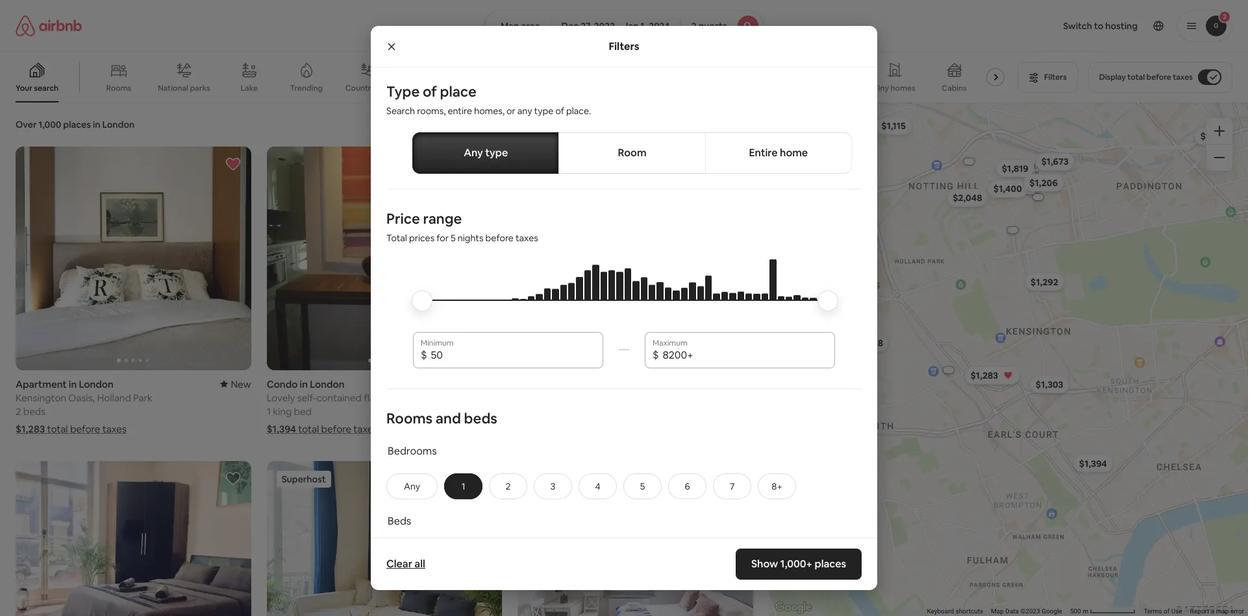 Task type: describe. For each thing, give the bounding box(es) containing it.
2 guests
[[691, 20, 727, 32]]

any button
[[386, 474, 438, 500]]

add to wishlist: apartment in notting hill image
[[476, 471, 492, 487]]

or
[[507, 105, 515, 117]]

4.8
[[714, 378, 728, 391]]

over
[[16, 119, 37, 131]]

rooms for rooms and beds
[[386, 410, 433, 428]]

any for any
[[404, 481, 420, 493]]

before inside the display total before taxes button
[[1147, 72, 1171, 82]]

national
[[158, 83, 188, 93]]

taxes inside price range total prices for 5 nights before taxes
[[516, 232, 538, 244]]

0 horizontal spatial $1,673
[[1041, 156, 1069, 168]]

in for condo in london lovely self-contained flat in chelsea with garden 1 king bed $1,394 total before taxes
[[300, 378, 308, 391]]

trending
[[290, 83, 323, 94]]

6 button
[[668, 474, 707, 500]]

rooms and beds
[[386, 410, 497, 428]]

in right 1,000
[[93, 119, 100, 131]]

filters
[[609, 39, 639, 53]]

report
[[1190, 609, 1209, 616]]

type of place search rooms, entire homes, or any type of place.
[[386, 82, 591, 117]]

1,000
[[38, 119, 61, 131]]

most stays cost more than $2,050 per night. image
[[423, 260, 825, 337]]

use
[[1171, 609, 1182, 616]]

area
[[521, 20, 540, 32]]

$ text field
[[663, 349, 827, 362]]

$1,115 button
[[876, 117, 912, 135]]

none search field containing map area
[[485, 10, 764, 42]]

2 button
[[489, 474, 527, 500]]

before inside apartment in london kensington oasis, holland park 2 beds $1,283 total before taxes
[[70, 423, 100, 435]]

clear
[[386, 558, 412, 571]]

oasis,
[[68, 392, 95, 404]]

in for condo in london
[[551, 378, 559, 391]]

your
[[16, 83, 32, 94]]

4.8 out of 5 average rating,  159 reviews image
[[703, 378, 753, 391]]

your search
[[16, 83, 58, 94]]

dec 27, 2023 – jan 1, 2024
[[561, 20, 670, 32]]

contained
[[317, 392, 362, 404]]

$ for $ text box
[[653, 349, 659, 362]]

display total before taxes button
[[1088, 62, 1233, 93]]

a
[[1211, 609, 1215, 616]]

7 button
[[713, 474, 751, 500]]

&
[[427, 83, 433, 94]]

add to wishlist: apartment in bayswater image
[[225, 471, 241, 487]]

$2,048 button
[[947, 189, 988, 207]]

condo in london lovely self-contained flat in chelsea with garden 1 king bed $1,394 total before taxes
[[267, 378, 482, 435]]

entire home
[[749, 146, 808, 160]]

condo in london
[[518, 378, 596, 391]]

in for apartment in london kensington oasis, holland park 2 beds $1,283 total before taxes
[[69, 378, 77, 391]]

countryside
[[345, 83, 391, 94]]

group containing national parks
[[0, 52, 1010, 103]]

map area button
[[485, 10, 551, 42]]

bed & breakfasts
[[411, 83, 474, 94]]

total
[[386, 232, 407, 244]]

king
[[273, 406, 292, 418]]

1 vertical spatial add to wishlist: condo in london image
[[727, 471, 743, 487]]

$ for $ text field on the bottom left
[[421, 349, 427, 362]]

self-
[[297, 392, 317, 404]]

beds
[[388, 515, 411, 528]]

$1,283 inside button
[[971, 370, 998, 382]]

(93)
[[484, 378, 502, 391]]

park: ravenscourt park image
[[760, 365, 770, 376]]

apartment in london kensington oasis, holland park 2 beds $1,283 total before taxes
[[16, 378, 153, 435]]

m
[[1083, 609, 1088, 616]]

$1,819 button
[[996, 159, 1034, 178]]

total inside button
[[1128, 72, 1145, 82]]

keyboard shortcuts button
[[927, 608, 983, 617]]

5 inside price range total prices for 5 nights before taxes
[[451, 232, 456, 244]]

$2,048
[[953, 192, 982, 204]]

1 inside condo in london lovely self-contained flat in chelsea with garden 1 king bed $1,394 total before taxes
[[267, 406, 271, 418]]

breakfasts
[[434, 83, 474, 94]]

$948 button
[[856, 334, 889, 353]]

show
[[751, 558, 778, 571]]

beds inside filters dialog
[[464, 410, 497, 428]]

chelsea
[[391, 392, 426, 404]]

$1,819 $1,292
[[1002, 163, 1058, 288]]

8+ button
[[758, 474, 796, 500]]

google image
[[772, 600, 815, 617]]

4.89
[[463, 378, 482, 391]]

map data ©2023 google
[[991, 609, 1062, 616]]

keyboard
[[927, 609, 954, 616]]

home
[[780, 146, 808, 160]]

3 button
[[534, 474, 572, 500]]

4.89 (93)
[[463, 378, 502, 391]]

1 button
[[444, 474, 483, 500]]

price
[[386, 210, 420, 228]]

500
[[1070, 609, 1081, 616]]

display
[[1099, 72, 1126, 82]]

1 inside button
[[461, 481, 465, 493]]

0 vertical spatial $1,673
[[1200, 131, 1228, 142]]

1 horizontal spatial of
[[555, 105, 564, 117]]

apartment
[[16, 378, 67, 391]]

4.8 (159)
[[714, 378, 753, 391]]

2024
[[649, 20, 670, 32]]

report a map error link
[[1190, 609, 1244, 616]]

©2023
[[1021, 609, 1040, 616]]

5 button
[[623, 474, 662, 500]]

rooms,
[[417, 105, 446, 117]]

dec 27, 2023 – jan 1, 2024 button
[[550, 10, 681, 42]]



Task type: vqa. For each thing, say whether or not it's contained in the screenshot.
Terms
yes



Task type: locate. For each thing, give the bounding box(es) containing it.
0 vertical spatial add to wishlist: condo in london image
[[476, 157, 492, 172]]

range
[[423, 210, 462, 228]]

1 vertical spatial 2
[[16, 406, 21, 418]]

total right display
[[1128, 72, 1145, 82]]

map area
[[501, 20, 540, 32]]

$1,206 button
[[1024, 174, 1064, 192]]

any
[[517, 105, 532, 117]]

shortcuts
[[956, 609, 983, 616]]

1 vertical spatial of
[[555, 105, 564, 117]]

0 horizontal spatial $
[[421, 349, 427, 362]]

$1,206
[[1030, 177, 1058, 189]]

show 1,000+ places
[[751, 558, 846, 571]]

$1,394
[[267, 423, 296, 435], [1079, 458, 1107, 470]]

2 inside filters dialog
[[506, 481, 511, 493]]

None search field
[[485, 10, 764, 42]]

$1,292 button
[[1025, 273, 1064, 291]]

tiny homes
[[874, 83, 915, 94]]

2 right add to wishlist: apartment in notting hill image
[[506, 481, 511, 493]]

500 m
[[1070, 609, 1090, 616]]

0 vertical spatial 2
[[691, 20, 696, 32]]

$1,303 button
[[1030, 376, 1069, 394]]

group
[[0, 52, 1010, 103], [16, 147, 251, 371], [267, 147, 502, 371], [518, 147, 989, 371], [16, 461, 251, 617], [267, 461, 502, 617], [518, 461, 753, 617]]

tab list containing any type
[[412, 132, 852, 174]]

condo for condo in london lovely self-contained flat in chelsea with garden 1 king bed $1,394 total before taxes
[[267, 378, 298, 391]]

1 horizontal spatial $1,394
[[1079, 458, 1107, 470]]

report a map error
[[1190, 609, 1244, 616]]

0 horizontal spatial places
[[63, 119, 91, 131]]

0 horizontal spatial beds
[[23, 406, 45, 418]]

places for 1,000+
[[815, 558, 846, 571]]

0 vertical spatial rooms
[[106, 83, 131, 94]]

1 horizontal spatial $
[[653, 349, 659, 362]]

total inside condo in london lovely self-contained flat in chelsea with garden 1 king bed $1,394 total before taxes
[[298, 423, 319, 435]]

dec
[[561, 20, 579, 32]]

in right flat at the left bottom of page
[[381, 392, 389, 404]]

1 horizontal spatial rooms
[[386, 410, 433, 428]]

beds down kensington at the bottom
[[23, 406, 45, 418]]

0 horizontal spatial $1,283
[[16, 423, 45, 435]]

taxes inside apartment in london kensington oasis, holland park 2 beds $1,283 total before taxes
[[102, 423, 127, 435]]

0 vertical spatial 1
[[267, 406, 271, 418]]

$1,115
[[881, 120, 906, 132]]

2 guests button
[[680, 10, 764, 42]]

0 vertical spatial $1,283
[[971, 370, 998, 382]]

map inside button
[[501, 20, 519, 32]]

homes,
[[474, 105, 505, 117]]

$1,400
[[994, 183, 1022, 195]]

entire
[[749, 146, 778, 160]]

1 vertical spatial $1,394
[[1079, 458, 1107, 470]]

any down bedrooms
[[404, 481, 420, 493]]

cabins
[[942, 83, 967, 94]]

london for apartment in london kensington oasis, holland park 2 beds $1,283 total before taxes
[[79, 378, 113, 391]]

0 horizontal spatial 1
[[267, 406, 271, 418]]

1 vertical spatial any
[[404, 481, 420, 493]]

1 horizontal spatial $1,283
[[971, 370, 998, 382]]

2 left guests at the top right
[[691, 20, 696, 32]]

0 horizontal spatial rooms
[[106, 83, 131, 94]]

google
[[1042, 609, 1062, 616]]

$ text field
[[431, 349, 596, 362]]

$1,303
[[1036, 379, 1063, 391]]

london inside condo in london lovely self-contained flat in chelsea with garden 1 king bed $1,394 total before taxes
[[310, 378, 344, 391]]

remove from wishlist: apartment in london image
[[225, 157, 241, 172]]

type inside button
[[485, 146, 508, 160]]

$1,673 button up $1,206
[[1036, 153, 1075, 171]]

of for terms
[[1164, 609, 1170, 616]]

bed
[[411, 83, 426, 94]]

0 horizontal spatial 2
[[16, 406, 21, 418]]

2 for 2
[[506, 481, 511, 493]]

map left 'area'
[[501, 20, 519, 32]]

type right any
[[534, 105, 554, 117]]

rooms down chelsea
[[386, 410, 433, 428]]

any type button
[[412, 132, 559, 174]]

add to wishlist: condo in london image
[[476, 157, 492, 172], [727, 471, 743, 487]]

5 inside button
[[640, 481, 645, 493]]

$1,283 inside apartment in london kensington oasis, holland park 2 beds $1,283 total before taxes
[[16, 423, 45, 435]]

error
[[1231, 609, 1244, 616]]

2 $ from the left
[[653, 349, 659, 362]]

place
[[440, 82, 477, 101]]

1 horizontal spatial type
[[534, 105, 554, 117]]

london for condo in london lovely self-contained flat in chelsea with garden 1 king bed $1,394 total before taxes
[[310, 378, 344, 391]]

all
[[415, 558, 425, 571]]

$1,673 up "zoom out" icon
[[1200, 131, 1228, 142]]

before down contained
[[321, 423, 351, 435]]

terms
[[1144, 609, 1162, 616]]

add to wishlist: condo in london image down homes,
[[476, 157, 492, 172]]

any down 'entire'
[[464, 146, 483, 160]]

1,
[[641, 20, 647, 32]]

holland
[[97, 392, 131, 404]]

of left use
[[1164, 609, 1170, 616]]

display total before taxes
[[1099, 72, 1193, 82]]

5 right 4
[[640, 481, 645, 493]]

$1,673 button up "zoom out" icon
[[1195, 127, 1234, 145]]

1 vertical spatial $1,673
[[1041, 156, 1069, 168]]

total down kensington at the bottom
[[47, 423, 68, 435]]

2023
[[594, 20, 615, 32]]

5 right 'for'
[[451, 232, 456, 244]]

taxes inside the display total before taxes button
[[1173, 72, 1193, 82]]

2 horizontal spatial total
[[1128, 72, 1145, 82]]

1 vertical spatial rooms
[[386, 410, 433, 428]]

data
[[1006, 609, 1019, 616]]

homes
[[891, 83, 915, 94]]

$1,673 up $1,206
[[1041, 156, 1069, 168]]

rooms for rooms
[[106, 83, 131, 94]]

4
[[595, 481, 600, 493]]

1 vertical spatial map
[[991, 609, 1004, 616]]

1 horizontal spatial map
[[991, 609, 1004, 616]]

google map
showing 23 stays. including 1 saved stay. region
[[760, 103, 1248, 617]]

1 vertical spatial $1,673 button
[[1036, 153, 1075, 171]]

places right 1,000+ on the bottom of the page
[[815, 558, 846, 571]]

for
[[437, 232, 449, 244]]

map
[[1216, 609, 1229, 616]]

2 inside apartment in london kensington oasis, holland park 2 beds $1,283 total before taxes
[[16, 406, 21, 418]]

condo down $ text field on the bottom left
[[518, 378, 549, 391]]

kensington
[[16, 392, 66, 404]]

0 vertical spatial of
[[423, 82, 437, 101]]

1 horizontal spatial condo
[[518, 378, 549, 391]]

of left "place."
[[555, 105, 564, 117]]

with
[[428, 392, 448, 404]]

price range total prices for 5 nights before taxes
[[386, 210, 538, 244]]

tab list
[[412, 132, 852, 174]]

condo
[[267, 378, 298, 391], [518, 378, 549, 391]]

filters dialog
[[371, 26, 877, 617]]

2 horizontal spatial of
[[1164, 609, 1170, 616]]

2 for 2 guests
[[691, 20, 696, 32]]

type inside type of place search rooms, entire homes, or any type of place.
[[534, 105, 554, 117]]

profile element
[[779, 0, 1233, 52]]

in inside apartment in london kensington oasis, holland park 2 beds $1,283 total before taxes
[[69, 378, 77, 391]]

bedrooms
[[388, 445, 437, 458]]

map left data at the right bottom of page
[[991, 609, 1004, 616]]

search
[[34, 83, 58, 94]]

0 horizontal spatial $1,394
[[267, 423, 296, 435]]

1 horizontal spatial total
[[298, 423, 319, 435]]

rooms
[[106, 83, 131, 94], [386, 410, 433, 428]]

nights
[[458, 232, 483, 244]]

2 vertical spatial 2
[[506, 481, 511, 493]]

$1,283 button
[[965, 367, 1020, 385]]

0 vertical spatial any
[[464, 146, 483, 160]]

beds down 'garden'
[[464, 410, 497, 428]]

0 vertical spatial type
[[534, 105, 554, 117]]

0 vertical spatial $1,673 button
[[1195, 127, 1234, 145]]

taxes
[[1173, 72, 1193, 82], [516, 232, 538, 244], [102, 423, 127, 435], [354, 423, 378, 435]]

1 condo from the left
[[267, 378, 298, 391]]

london inside apartment in london kensington oasis, holland park 2 beds $1,283 total before taxes
[[79, 378, 113, 391]]

0 horizontal spatial any
[[404, 481, 420, 493]]

room
[[618, 146, 647, 160]]

2 condo from the left
[[518, 378, 549, 391]]

beds inside apartment in london kensington oasis, holland park 2 beds $1,283 total before taxes
[[23, 406, 45, 418]]

$1,394 inside condo in london lovely self-contained flat in chelsea with garden 1 king bed $1,394 total before taxes
[[267, 423, 296, 435]]

2 down kensington at the bottom
[[16, 406, 21, 418]]

tiny
[[874, 83, 889, 94]]

6
[[685, 481, 690, 493]]

0 horizontal spatial type
[[485, 146, 508, 160]]

0 vertical spatial map
[[501, 20, 519, 32]]

guests
[[698, 20, 727, 32]]

any element
[[400, 481, 424, 493]]

1 horizontal spatial beds
[[464, 410, 497, 428]]

4.89 out of 5 average rating,  93 reviews image
[[452, 378, 502, 391]]

1 horizontal spatial $1,673 button
[[1195, 127, 1234, 145]]

$1,394 button
[[1073, 455, 1113, 473]]

0 vertical spatial 5
[[451, 232, 456, 244]]

1 left the king
[[267, 406, 271, 418]]

0 horizontal spatial map
[[501, 20, 519, 32]]

1 horizontal spatial 1
[[461, 481, 465, 493]]

before down oasis,
[[70, 423, 100, 435]]

condo inside condo in london lovely self-contained flat in chelsea with garden 1 king bed $1,394 total before taxes
[[267, 378, 298, 391]]

1 vertical spatial places
[[815, 558, 846, 571]]

rooms inside filters dialog
[[386, 410, 433, 428]]

0 vertical spatial places
[[63, 119, 91, 131]]

0 horizontal spatial add to wishlist: condo in london image
[[476, 157, 492, 172]]

1,000+
[[780, 558, 812, 571]]

before inside condo in london lovely self-contained flat in chelsea with garden 1 king bed $1,394 total before taxes
[[321, 423, 351, 435]]

show 1,000+ places link
[[736, 549, 862, 581]]

any type
[[464, 146, 508, 160]]

8+ element
[[772, 481, 782, 493]]

zoom out image
[[1214, 153, 1225, 163]]

1 horizontal spatial add to wishlist: condo in london image
[[727, 471, 743, 487]]

1 horizontal spatial any
[[464, 146, 483, 160]]

2 horizontal spatial 2
[[691, 20, 696, 32]]

1 left add to wishlist: apartment in notting hill image
[[461, 481, 465, 493]]

1 horizontal spatial places
[[815, 558, 846, 571]]

in up self-
[[300, 378, 308, 391]]

london
[[102, 119, 135, 131], [79, 378, 113, 391], [310, 378, 344, 391], [561, 378, 596, 391]]

1 $ from the left
[[421, 349, 427, 362]]

of up rooms,
[[423, 82, 437, 101]]

2 vertical spatial of
[[1164, 609, 1170, 616]]

bed
[[294, 406, 312, 418]]

before right display
[[1147, 72, 1171, 82]]

map for map area
[[501, 20, 519, 32]]

of
[[423, 82, 437, 101], [555, 105, 564, 117], [1164, 609, 1170, 616]]

tab list inside filters dialog
[[412, 132, 852, 174]]

entire home button
[[705, 132, 852, 174]]

0 vertical spatial $1,394
[[267, 423, 296, 435]]

of for type
[[423, 82, 437, 101]]

in up oasis,
[[69, 378, 77, 391]]

0 horizontal spatial of
[[423, 82, 437, 101]]

add to wishlist: condo in london image left the 8+
[[727, 471, 743, 487]]

1 horizontal spatial 2
[[506, 481, 511, 493]]

0 horizontal spatial condo
[[267, 378, 298, 391]]

lovely
[[267, 392, 295, 404]]

total down "bed"
[[298, 423, 319, 435]]

1 vertical spatial $1,283
[[16, 423, 45, 435]]

park
[[133, 392, 153, 404]]

places right 1,000
[[63, 119, 91, 131]]

0 horizontal spatial total
[[47, 423, 68, 435]]

in down $ text field on the bottom left
[[551, 378, 559, 391]]

before right nights
[[485, 232, 514, 244]]

5
[[451, 232, 456, 244], [640, 481, 645, 493]]

places inside filters dialog
[[815, 558, 846, 571]]

zoom in image
[[1214, 126, 1225, 136]]

condo for condo in london
[[518, 378, 549, 391]]

1 vertical spatial 1
[[461, 481, 465, 493]]

500 m button
[[1066, 608, 1140, 617]]

condo up lovely
[[267, 378, 298, 391]]

0 horizontal spatial $1,673 button
[[1036, 153, 1075, 171]]

type down homes,
[[485, 146, 508, 160]]

1 vertical spatial type
[[485, 146, 508, 160]]

total inside apartment in london kensington oasis, holland park 2 beds $1,283 total before taxes
[[47, 423, 68, 435]]

beds
[[23, 406, 45, 418], [464, 410, 497, 428]]

new place to stay image
[[220, 378, 251, 391]]

before
[[1147, 72, 1171, 82], [485, 232, 514, 244], [70, 423, 100, 435], [321, 423, 351, 435]]

7
[[730, 481, 735, 493]]

–
[[617, 20, 621, 32]]

rooms left national on the left of page
[[106, 83, 131, 94]]

terms of use
[[1144, 609, 1182, 616]]

places for 1,000
[[63, 119, 91, 131]]

1 horizontal spatial 5
[[640, 481, 645, 493]]

before inside price range total prices for 5 nights before taxes
[[485, 232, 514, 244]]

1 vertical spatial 5
[[640, 481, 645, 493]]

any for any type
[[464, 146, 483, 160]]

national parks
[[158, 83, 210, 93]]

$1,400 button
[[988, 180, 1028, 198]]

8+
[[772, 481, 782, 493]]

0 horizontal spatial 5
[[451, 232, 456, 244]]

map for map data ©2023 google
[[991, 609, 1004, 616]]

$1,394 inside button
[[1079, 458, 1107, 470]]

map
[[501, 20, 519, 32], [991, 609, 1004, 616]]

taxes inside condo in london lovely self-contained flat in chelsea with garden 1 king bed $1,394 total before taxes
[[354, 423, 378, 435]]

london for condo in london
[[561, 378, 596, 391]]

terms of use link
[[1144, 609, 1182, 616]]

1 horizontal spatial $1,673
[[1200, 131, 1228, 142]]



